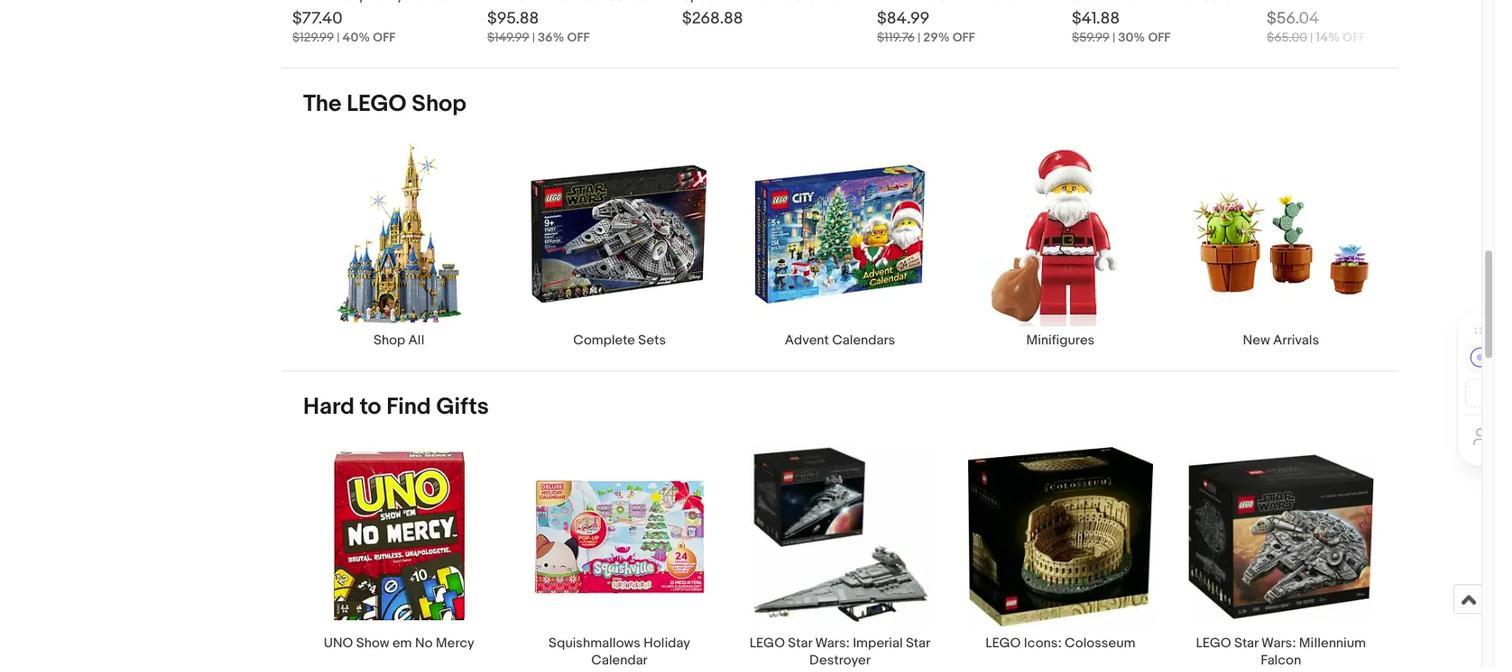 Task type: vqa. For each thing, say whether or not it's contained in the screenshot.
"Hard to Find Gifts"
yes



Task type: locate. For each thing, give the bounding box(es) containing it.
$41.88 $59.99 | 30% off
[[1072, 9, 1171, 45]]

2 star from the left
[[906, 636, 931, 653]]

colosseum
[[1065, 636, 1136, 653]]

$84.99
[[877, 9, 930, 29]]

4 off from the left
[[1148, 30, 1171, 45]]

shop all link
[[289, 141, 509, 349]]

uno show em no mercy
[[324, 636, 475, 653]]

star inside lego star wars: millennium falcon
[[1235, 636, 1259, 653]]

| left 40%
[[337, 30, 340, 45]]

wars: for imperial
[[815, 636, 850, 653]]

the lego shop
[[303, 90, 466, 118]]

star for lego star wars: imperial star destroyer
[[788, 636, 812, 653]]

lego left the 'destroyer'
[[750, 636, 785, 653]]

1 horizontal spatial wars:
[[1262, 636, 1297, 653]]

lego inside lego star wars: millennium falcon
[[1196, 636, 1232, 653]]

off for $84.99
[[953, 30, 975, 45]]

$268.88 link
[[682, 0, 863, 49]]

$129.99
[[292, 30, 334, 45]]

off right 29% on the top right of page
[[953, 30, 975, 45]]

| inside $84.99 $119.76 | 29% off
[[918, 30, 921, 45]]

1 wars: from the left
[[815, 636, 850, 653]]

| left 36%
[[532, 30, 535, 45]]

minifigures
[[1027, 332, 1095, 349]]

5 off from the left
[[1343, 30, 1366, 45]]

off inside $41.88 $59.99 | 30% off
[[1148, 30, 1171, 45]]

shop all
[[374, 332, 425, 349]]

off for $95.88
[[567, 30, 590, 45]]

lego inside lego icons: colosseum link
[[986, 636, 1021, 653]]

lego left icons:
[[986, 636, 1021, 653]]

wars: inside "lego star wars: imperial star destroyer"
[[815, 636, 850, 653]]

1 star from the left
[[788, 636, 812, 653]]

| inside $95.88 $149.99 | 36% off
[[532, 30, 535, 45]]

2 | from the left
[[532, 30, 535, 45]]

off inside $95.88 $149.99 | 36% off
[[567, 30, 590, 45]]

advent calendars
[[785, 332, 896, 349]]

0 horizontal spatial shop
[[374, 332, 406, 349]]

2 horizontal spatial star
[[1235, 636, 1259, 653]]

star right the imperial in the bottom of the page
[[906, 636, 931, 653]]

star
[[788, 636, 812, 653], [906, 636, 931, 653], [1235, 636, 1259, 653]]

off
[[373, 30, 396, 45], [567, 30, 590, 45], [953, 30, 975, 45], [1148, 30, 1171, 45], [1343, 30, 1366, 45]]

1 vertical spatial shop
[[374, 332, 406, 349]]

3 off from the left
[[953, 30, 975, 45]]

off inside the $56.04 $65.00 | 14% off
[[1343, 30, 1366, 45]]

off right the 30%
[[1148, 30, 1171, 45]]

wars:
[[815, 636, 850, 653], [1262, 636, 1297, 653]]

lego icons: colosseum link
[[951, 444, 1171, 669]]

3 star from the left
[[1235, 636, 1259, 653]]

shop
[[412, 90, 466, 118], [374, 332, 406, 349]]

icons:
[[1024, 636, 1062, 653]]

$65.00 text field
[[1267, 30, 1308, 45]]

| left the 30%
[[1113, 30, 1116, 45]]

| for $84.99
[[918, 30, 921, 45]]

no
[[415, 636, 433, 653]]

lego for lego star wars: millennium falcon
[[1196, 636, 1232, 653]]

em
[[393, 636, 412, 653]]

$119.76 text field
[[877, 30, 915, 45]]

wars: left the imperial in the bottom of the page
[[815, 636, 850, 653]]

| inside $77.40 $129.99 | 40% off
[[337, 30, 340, 45]]

0 horizontal spatial star
[[788, 636, 812, 653]]

1 | from the left
[[337, 30, 340, 45]]

wars: left 'millennium'
[[1262, 636, 1297, 653]]

1 off from the left
[[373, 30, 396, 45]]

lego
[[347, 90, 407, 118], [750, 636, 785, 653], [986, 636, 1021, 653], [1196, 636, 1232, 653]]

destroyer
[[810, 653, 871, 669]]

lego star wars: millennium falcon
[[1196, 636, 1367, 669]]

lego inside "lego star wars: imperial star destroyer"
[[750, 636, 785, 653]]

5 | from the left
[[1311, 30, 1313, 45]]

off inside $77.40 $129.99 | 40% off
[[373, 30, 396, 45]]

$59.99
[[1072, 30, 1110, 45]]

off right 40%
[[373, 30, 396, 45]]

off inside $84.99 $119.76 | 29% off
[[953, 30, 975, 45]]

4 | from the left
[[1113, 30, 1116, 45]]

$56.04 $65.00 | 14% off
[[1267, 9, 1366, 45]]

wars: inside lego star wars: millennium falcon
[[1262, 636, 1297, 653]]

squishmallows holiday calendar
[[549, 636, 691, 669]]

$149.99 text field
[[487, 30, 529, 45]]

$77.40 $129.99 | 40% off
[[292, 9, 396, 45]]

lego icons: colosseum
[[986, 636, 1136, 653]]

1 horizontal spatial shop
[[412, 90, 466, 118]]

40%
[[343, 30, 370, 45]]

star left falcon
[[1235, 636, 1259, 653]]

| left 29% on the top right of page
[[918, 30, 921, 45]]

0 horizontal spatial wars:
[[815, 636, 850, 653]]

lego star wars: imperial star destroyer link
[[730, 444, 951, 669]]

| left 14%
[[1311, 30, 1313, 45]]

2 wars: from the left
[[1262, 636, 1297, 653]]

1 horizontal spatial star
[[906, 636, 931, 653]]

squishmallows
[[549, 636, 641, 653]]

lego left falcon
[[1196, 636, 1232, 653]]

|
[[337, 30, 340, 45], [532, 30, 535, 45], [918, 30, 921, 45], [1113, 30, 1116, 45], [1311, 30, 1313, 45]]

off right 14%
[[1343, 30, 1366, 45]]

$149.99
[[487, 30, 529, 45]]

all
[[409, 332, 425, 349]]

off right 36%
[[567, 30, 590, 45]]

find
[[387, 394, 431, 422]]

$95.88 $149.99 | 36% off
[[487, 9, 590, 45]]

2 off from the left
[[567, 30, 590, 45]]

star left the imperial in the bottom of the page
[[788, 636, 812, 653]]

$59.99 text field
[[1072, 30, 1110, 45]]

3 | from the left
[[918, 30, 921, 45]]

| inside $41.88 $59.99 | 30% off
[[1113, 30, 1116, 45]]

advent
[[785, 332, 829, 349]]



Task type: describe. For each thing, give the bounding box(es) containing it.
show
[[356, 636, 390, 653]]

hard
[[303, 394, 355, 422]]

14%
[[1316, 30, 1340, 45]]

$41.88
[[1072, 9, 1120, 29]]

new arrivals
[[1243, 332, 1320, 349]]

30%
[[1119, 30, 1146, 45]]

$268.88
[[682, 9, 743, 29]]

gifts
[[436, 394, 489, 422]]

star for lego star wars: millennium falcon
[[1235, 636, 1259, 653]]

uno show em no mercy link
[[289, 444, 509, 669]]

hard to find gifts
[[303, 394, 489, 422]]

$119.76
[[877, 30, 915, 45]]

$129.99 text field
[[292, 30, 334, 45]]

arrivals
[[1274, 332, 1320, 349]]

$84.99 $119.76 | 29% off
[[877, 9, 975, 45]]

millennium
[[1300, 636, 1367, 653]]

squishmallows holiday calendar link
[[509, 444, 730, 669]]

complete sets
[[573, 332, 666, 349]]

$77.40
[[292, 9, 343, 29]]

| for $41.88
[[1113, 30, 1116, 45]]

lego star wars: imperial star destroyer
[[750, 636, 931, 669]]

new arrivals link
[[1171, 141, 1392, 349]]

sets
[[638, 332, 666, 349]]

holiday
[[644, 636, 691, 653]]

to
[[360, 394, 381, 422]]

minifigures link
[[951, 141, 1171, 349]]

complete sets link
[[509, 141, 730, 349]]

complete
[[573, 332, 635, 349]]

lego for lego star wars: imperial star destroyer
[[750, 636, 785, 653]]

new
[[1243, 332, 1271, 349]]

off for $77.40
[[373, 30, 396, 45]]

off for $41.88
[[1148, 30, 1171, 45]]

$95.88
[[487, 9, 539, 29]]

falcon
[[1261, 653, 1302, 669]]

the
[[303, 90, 342, 118]]

wars: for millennium
[[1262, 636, 1297, 653]]

36%
[[538, 30, 565, 45]]

| inside the $56.04 $65.00 | 14% off
[[1311, 30, 1313, 45]]

0 vertical spatial shop
[[412, 90, 466, 118]]

lego for lego icons: colosseum
[[986, 636, 1021, 653]]

lego right "the"
[[347, 90, 407, 118]]

$56.04
[[1267, 9, 1320, 29]]

lego star wars: millennium falcon link
[[1171, 444, 1392, 669]]

| for $95.88
[[532, 30, 535, 45]]

29%
[[924, 30, 950, 45]]

uno
[[324, 636, 353, 653]]

| for $77.40
[[337, 30, 340, 45]]

advent calendars link
[[730, 141, 951, 349]]

imperial
[[853, 636, 903, 653]]

calendars
[[832, 332, 896, 349]]

mercy
[[436, 636, 475, 653]]

$65.00
[[1267, 30, 1308, 45]]

calendar
[[592, 653, 648, 669]]



